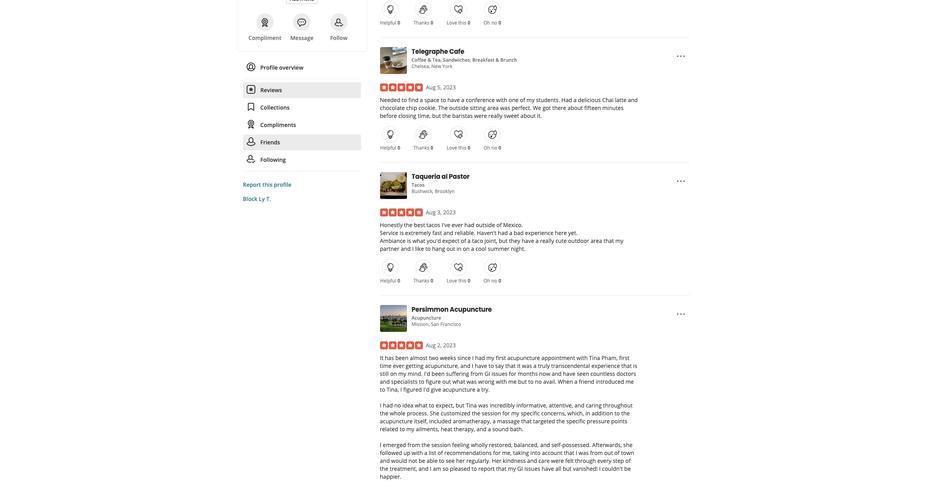 Task type: locate. For each thing, give the bounding box(es) containing it.
2 vertical spatial thanks 0
[[414, 278, 434, 285]]

block
[[243, 195, 258, 203]]

1 vertical spatial acupuncture
[[443, 386, 476, 394]]

24 collections v2 image
[[246, 102, 256, 112]]

points
[[612, 418, 628, 426]]

1 vertical spatial aug
[[426, 209, 436, 216]]

0 vertical spatial love this 0
[[447, 19, 471, 26]]

2 thanks 0 from the top
[[414, 145, 434, 151]]

2 vertical spatial love
[[447, 278, 458, 285]]

1 vertical spatial love this 0
[[447, 145, 471, 151]]

menu
[[243, 60, 361, 172]]

0 vertical spatial acupuncture
[[508, 355, 541, 362]]

area right outdoor
[[591, 237, 603, 245]]

bath.
[[510, 426, 524, 434]]

was inside needed to find a space to have a conference with one of my students. had a delicious chai latte and chocolate chip cookie. the outside sitting area was perfect. we got there about fifteen minutes before closing time, but the baristas were really sweet about it.
[[501, 104, 511, 112]]

i had no idea what to expect, but tina was incredibly informative, attentive, and caring throughout the whole process. she customized the session for my specific concerns, which, in addition to the acupuncture itself, included aromatherapy, a massage that targeted the specific pressure points related to my ailments, heat therapy, and a sound bath.
[[380, 402, 633, 434]]

1 menu image from the top
[[677, 51, 686, 61]]

i'd
[[424, 371, 431, 378], [424, 386, 430, 394]]

from up "every"
[[591, 450, 603, 457]]

0 vertical spatial gi
[[485, 371, 491, 378]]

this
[[459, 19, 467, 26], [459, 145, 467, 151], [263, 181, 273, 189], [459, 278, 467, 285]]

what inside honestly the best tacos i've ever had outside of mexico. service is extremely fast and reliable. haven't had a bad experience here yet. ambiance is what you'd expect of a taco joint, but they have a really cute outdoor area that my partner and i like to hang out in on a cool summer night.
[[413, 237, 426, 245]]

i down "every"
[[600, 466, 601, 473]]

1 thanks 0 from the top
[[414, 19, 434, 26]]

from inside it has been almost two weeks since i had my first acupuncture appointment with tina pham, first time ever getting acupuncture, and i have to say that it was a truly transcendental experience that is still on my mind. i'd been suffering from gi issues for months now and have seen countless doctors and specialists to figure out what was wrong with me but to no avail. when a friend introduced me to tina, i figured i'd give acupuncture a try.
[[471, 371, 484, 378]]

delicious
[[578, 96, 601, 104]]

for inside i had no idea what to expect, but tina was incredibly informative, attentive, and caring throughout the whole process. she customized the session for my specific concerns, which, in addition to the acupuncture itself, included aromatherapy, a massage that targeted the specific pressure points related to my ailments, heat therapy, and a sound bath.
[[503, 410, 510, 418]]

1 horizontal spatial outside
[[476, 222, 495, 229]]

area inside needed to find a space to have a conference with one of my students. had a delicious chai latte and chocolate chip cookie. the outside sitting area was perfect. we got there about fifteen minutes before closing time, but the baristas were really sweet about it.
[[488, 104, 499, 112]]

0 vertical spatial what
[[413, 237, 426, 245]]

5 star rating image up honestly
[[380, 209, 423, 217]]

have down the care
[[542, 466, 555, 473]]

say
[[496, 363, 504, 370]]

acupuncture down suffering
[[443, 386, 476, 394]]

regularly.
[[467, 458, 491, 465]]

night.
[[511, 245, 526, 253]]

menu containing profile overview
[[243, 60, 361, 172]]

out down expect
[[447, 245, 456, 253]]

to right the related
[[400, 426, 405, 434]]

follow
[[330, 34, 348, 42]]

1 horizontal spatial specific
[[567, 418, 586, 426]]

1 vertical spatial in
[[586, 410, 591, 418]]

2023 right the 3,
[[444, 209, 456, 216]]

followed
[[380, 450, 402, 457]]

issues down the care
[[525, 466, 541, 473]]

2 vertical spatial thanks
[[414, 278, 430, 285]]

helpful 0 for taqueria al pastor
[[381, 278, 401, 285]]

3 love from the top
[[447, 278, 458, 285]]

oh for taqueria al pastor
[[484, 278, 491, 285]]

0 horizontal spatial session
[[432, 442, 451, 449]]

with right wrong
[[496, 378, 507, 386]]

1 horizontal spatial gi
[[518, 466, 523, 473]]

0 vertical spatial thanks
[[414, 19, 430, 26]]

3 thanks from the top
[[414, 278, 430, 285]]

a left "try." at the right of page
[[477, 386, 480, 394]]

is
[[400, 229, 404, 237], [407, 237, 411, 245], [634, 363, 638, 370]]

specific down informative,
[[521, 410, 540, 418]]

24 friends v2 image
[[246, 137, 256, 147]]

2 oh no 0 from the top
[[484, 145, 502, 151]]

i left like
[[412, 245, 414, 253]]

3 love this 0 from the top
[[447, 278, 471, 285]]

happier.
[[380, 474, 402, 481]]

i'd up figure
[[424, 371, 431, 378]]

1 vertical spatial for
[[503, 410, 510, 418]]

1 & from the left
[[428, 57, 432, 63]]

that up bath.
[[522, 418, 532, 426]]

2 vertical spatial from
[[591, 450, 603, 457]]

latte
[[616, 96, 627, 104]]

telegraphe cafe coffee & tea , sandwiches , breakfast & brunch chelsea, new york
[[412, 47, 517, 70]]

2 love this 0 from the top
[[447, 145, 471, 151]]

throughout
[[604, 402, 633, 410]]

into
[[531, 450, 541, 457]]

2 oh from the top
[[484, 145, 491, 151]]

2 helpful from the top
[[381, 145, 397, 151]]

ever inside it has been almost two weeks since i had my first acupuncture appointment with tina pham, first time ever getting acupuncture, and i have to say that it was a truly transcendental experience that is still on my mind. i'd been suffering from gi issues for months now and have seen countless doctors and specialists to figure out what was wrong with me but to no avail. when a friend introduced me to tina, i figured i'd give acupuncture a try.
[[393, 363, 405, 370]]

cute
[[556, 237, 567, 245]]

love this 0 up "pastor" in the top of the page
[[447, 145, 471, 151]]

area
[[488, 104, 499, 112], [591, 237, 603, 245]]

thanks 0 up telegraphe on the left top of page
[[414, 19, 434, 26]]

the
[[443, 112, 451, 120], [404, 222, 413, 229], [380, 410, 389, 418], [472, 410, 481, 418], [622, 410, 630, 418], [557, 418, 565, 426], [422, 442, 430, 449], [380, 466, 389, 473]]

2 vertical spatial is
[[634, 363, 638, 370]]

issues down the say
[[492, 371, 508, 378]]

months
[[518, 371, 538, 378]]

a left list
[[425, 450, 428, 457]]

2 vertical spatial out
[[605, 450, 613, 457]]

i inside i had no idea what to expect, but tina was incredibly informative, attentive, and caring throughout the whole process. she customized the session for my specific concerns, which, in addition to the acupuncture itself, included aromatherapy, a massage that targeted the specific pressure points related to my ailments, heat therapy, and a sound bath.
[[380, 402, 382, 410]]

with left one
[[497, 96, 508, 104]]

1 vertical spatial thanks
[[414, 145, 430, 151]]

treatment,
[[390, 466, 418, 473]]

2 vertical spatial helpful
[[381, 278, 397, 285]]

1 vertical spatial helpful
[[381, 145, 397, 151]]

1 me from the left
[[509, 378, 517, 386]]

be right "couldn't"
[[625, 466, 631, 473]]

1 horizontal spatial from
[[471, 371, 484, 378]]

session down "incredibly"
[[482, 410, 501, 418]]

0 horizontal spatial is
[[400, 229, 404, 237]]

aug left the 3,
[[426, 209, 436, 216]]

&
[[428, 57, 432, 63], [496, 57, 500, 63]]

with inside i emerged from the session feeling wholly restored, balanced, and self-possessed. afterwards, she followed up with a list of recommendations for me, taking into account that i was from out of town and would not be able to see her regularly. her kindness and care were felt through every step of the treatment, and i am so pleased to report that my gi issues have all but vanished! i couldn't be happier.
[[412, 450, 423, 457]]

and down i've
[[444, 229, 454, 237]]

& left the brunch
[[496, 57, 500, 63]]

of left mexico. in the right top of the page
[[497, 222, 502, 229]]

5 star rating image for taqueria al pastor
[[380, 209, 423, 217]]

2 menu image from the top
[[677, 177, 686, 186]]

and down still at bottom left
[[380, 378, 390, 386]]

2023 right 5,
[[444, 84, 456, 91]]

is down extremely
[[407, 237, 411, 245]]

0 horizontal spatial outside
[[450, 104, 469, 112]]

have inside needed to find a space to have a conference with one of my students. had a delicious chai latte and chocolate chip cookie. the outside sitting area was perfect. we got there about fifteen minutes before closing time, but the baristas were really sweet about it.
[[448, 96, 460, 104]]

1 vertical spatial acupuncture
[[412, 315, 441, 322]]

0 horizontal spatial about
[[521, 112, 536, 120]]

was down "try." at the right of page
[[479, 402, 489, 410]]

0 vertical spatial from
[[471, 371, 484, 378]]

for inside it has been almost two weeks since i had my first acupuncture appointment with tina pham, first time ever getting acupuncture, and i have to say that it was a truly transcendental experience that is still on my mind. i'd been suffering from gi issues for months now and have seen countless doctors and specialists to figure out what was wrong with me but to no avail. when a friend introduced me to tina, i figured i'd give acupuncture a try.
[[509, 371, 517, 378]]

0 vertical spatial oh no 0
[[484, 19, 502, 26]]

step
[[613, 458, 624, 465]]

0 horizontal spatial me
[[509, 378, 517, 386]]

2 vertical spatial oh
[[484, 278, 491, 285]]

the down the on the top of page
[[443, 112, 451, 120]]

out right figure
[[443, 378, 451, 386]]

ever down has
[[393, 363, 405, 370]]

aug 5, 2023
[[426, 84, 456, 91]]

, left york
[[441, 57, 442, 63]]

really left the cute
[[541, 237, 555, 245]]

but inside it has been almost two weeks since i had my first acupuncture appointment with tina pham, first time ever getting acupuncture, and i have to say that it was a truly transcendental experience that is still on my mind. i'd been suffering from gi issues for months now and have seen countless doctors and specialists to figure out what was wrong with me but to no avail. when a friend introduced me to tina, i figured i'd give acupuncture a try.
[[519, 378, 527, 386]]

afterwards,
[[593, 442, 623, 449]]

24 review v2 image
[[246, 85, 256, 94]]

telegraphe
[[412, 47, 448, 56]]

1 vertical spatial oh no 0
[[484, 145, 502, 151]]

reviews link
[[243, 82, 361, 98]]

1 horizontal spatial area
[[591, 237, 603, 245]]

love this 0 up cafe
[[447, 19, 471, 26]]

5 star rating image up has
[[380, 342, 423, 350]]

taco
[[472, 237, 484, 245]]

2 5 star rating image from the top
[[380, 209, 423, 217]]

love for al
[[447, 278, 458, 285]]

0 horizontal spatial were
[[475, 112, 487, 120]]

1 5 star rating image from the top
[[380, 84, 423, 92]]

but down the on the top of page
[[433, 112, 441, 120]]

compliment image
[[260, 18, 270, 27]]

in inside honestly the best tacos i've ever had outside of mexico. service is extremely fast and reliable. haven't had a bad experience here yet. ambiance is what you'd expect of a taco joint, but they have a really cute outdoor area that my partner and i like to hang out in on a cool summer night.
[[457, 245, 462, 253]]

24 profile v2 image
[[246, 62, 256, 72]]

1 horizontal spatial is
[[407, 237, 411, 245]]

0 horizontal spatial ,
[[441, 57, 442, 63]]

what down suffering
[[453, 378, 466, 386]]

0 vertical spatial outside
[[450, 104, 469, 112]]

1 horizontal spatial ever
[[452, 222, 463, 229]]

for up massage
[[503, 410, 510, 418]]

1 vertical spatial on
[[390, 371, 397, 378]]

on right still at bottom left
[[390, 371, 397, 378]]

0 horizontal spatial first
[[496, 355, 506, 362]]

i'd left give
[[424, 386, 430, 394]]

acupuncture up it
[[508, 355, 541, 362]]

1 helpful 0 from the top
[[381, 19, 401, 26]]

0 vertical spatial 2023
[[444, 84, 456, 91]]

what inside i had no idea what to expect, but tina was incredibly informative, attentive, and caring throughout the whole process. she customized the session for my specific concerns, which, in addition to the acupuncture itself, included aromatherapy, a massage that targeted the specific pressure points related to my ailments, heat therapy, and a sound bath.
[[415, 402, 428, 410]]

and down aromatherapy,
[[477, 426, 487, 434]]

out down afterwards,
[[605, 450, 613, 457]]

1 horizontal spatial ,
[[470, 57, 472, 63]]

outside up 'baristas'
[[450, 104, 469, 112]]

0 vertical spatial helpful
[[381, 19, 397, 26]]

thanks 0 for taqueria al pastor
[[414, 278, 434, 285]]

5 star rating image up needed at the left of page
[[380, 84, 423, 92]]

0 vertical spatial experience
[[526, 229, 554, 237]]

categories element
[[412, 56, 517, 63]]

1 horizontal spatial session
[[482, 410, 501, 418]]

had right since
[[476, 355, 485, 362]]

acupuncture up francisco
[[450, 306, 492, 315]]

0 vertical spatial been
[[396, 355, 409, 362]]

was up through in the right bottom of the page
[[579, 450, 589, 457]]

a
[[420, 96, 423, 104], [462, 96, 465, 104], [574, 96, 577, 104], [510, 229, 513, 237], [468, 237, 471, 245], [536, 237, 539, 245], [471, 245, 475, 253], [534, 363, 537, 370], [575, 378, 578, 386], [477, 386, 480, 394], [493, 418, 496, 426], [488, 426, 491, 434], [425, 450, 428, 457]]

following link
[[243, 152, 361, 168]]

tina inside it has been almost two weeks since i had my first acupuncture appointment with tina pham, first time ever getting acupuncture, and i have to say that it was a truly transcendental experience that is still on my mind. i'd been suffering from gi issues for months now and have seen countless doctors and specialists to figure out what was wrong with me but to no avail. when a friend introduced me to tina, i figured i'd give acupuncture a try.
[[590, 355, 601, 362]]

0 vertical spatial love
[[447, 19, 458, 26]]

1 vertical spatial outside
[[476, 222, 495, 229]]

were inside i emerged from the session feeling wholly restored, balanced, and self-possessed. afterwards, she followed up with a list of recommendations for me, taking into account that i was from out of town and would not be able to see her regularly. her kindness and care were felt through every step of the treatment, and i am so pleased to report that my gi issues have all but vanished! i couldn't be happier.
[[552, 458, 564, 465]]

sweet
[[504, 112, 520, 120]]

no
[[492, 19, 498, 26], [492, 145, 498, 151], [492, 278, 498, 285], [535, 378, 542, 386], [395, 402, 401, 410]]

but down the felt
[[563, 466, 572, 473]]

0 vertical spatial is
[[400, 229, 404, 237]]

report
[[479, 466, 495, 473]]

0 vertical spatial in
[[457, 245, 462, 253]]

experience up countless
[[592, 363, 620, 370]]

truly
[[538, 363, 550, 370]]

out inside i emerged from the session feeling wholly restored, balanced, and self-possessed. afterwards, she followed up with a list of recommendations for me, taking into account that i was from out of town and would not be able to see her regularly. her kindness and care were felt through every step of the treatment, and i am so pleased to report that my gi issues have all but vanished! i couldn't be happier.
[[605, 450, 613, 457]]

the left the 'best' on the top left of page
[[404, 222, 413, 229]]

suffering
[[446, 371, 469, 378]]

3 oh from the top
[[484, 278, 491, 285]]

0 vertical spatial were
[[475, 112, 487, 120]]

3 helpful 0 from the top
[[381, 278, 401, 285]]

whole
[[390, 410, 406, 418]]

3 helpful from the top
[[381, 278, 397, 285]]

town
[[622, 450, 635, 457]]

3 5 star rating image from the top
[[380, 342, 423, 350]]

3 oh no 0 from the top
[[484, 278, 502, 285]]

with
[[497, 96, 508, 104], [577, 355, 588, 362], [496, 378, 507, 386], [412, 450, 423, 457]]

for left months
[[509, 371, 517, 378]]

love up "pastor" in the top of the page
[[447, 145, 458, 151]]

1 vertical spatial session
[[432, 442, 451, 449]]

area down "conference"
[[488, 104, 499, 112]]

tea
[[433, 57, 441, 63]]

but inside i had no idea what to expect, but tina was incredibly informative, attentive, and caring throughout the whole process. she customized the session for my specific concerns, which, in addition to the acupuncture itself, included aromatherapy, a massage that targeted the specific pressure points related to my ailments, heat therapy, and a sound bath.
[[456, 402, 465, 410]]

about down perfect.
[[521, 112, 536, 120]]

0 vertical spatial out
[[447, 245, 456, 253]]

that up the felt
[[564, 450, 575, 457]]

oh no 0 for taqueria al pastor
[[484, 278, 502, 285]]

1 horizontal spatial acupuncture
[[443, 386, 476, 394]]

but inside honestly the best tacos i've ever had outside of mexico. service is extremely fast and reliable. haven't had a bad experience here yet. ambiance is what you'd expect of a taco joint, but they have a really cute outdoor area that my partner and i like to hang out in on a cool summer night.
[[499, 237, 508, 245]]

0 vertical spatial area
[[488, 104, 499, 112]]

first
[[496, 355, 506, 362], [620, 355, 630, 362]]

1 first from the left
[[496, 355, 506, 362]]

1 vertical spatial oh
[[484, 145, 491, 151]]

but up the customized
[[456, 402, 465, 410]]

was left wrong
[[467, 378, 477, 386]]

so
[[443, 466, 449, 473]]

menu image for telegraphe cafe
[[677, 51, 686, 61]]

incredibly
[[490, 402, 515, 410]]

acupuncture,
[[425, 363, 459, 370]]

that inside i had no idea what to expect, but tina was incredibly informative, attentive, and caring throughout the whole process. she customized the session for my specific concerns, which, in addition to the acupuncture itself, included aromatherapy, a massage that targeted the specific pressure points related to my ailments, heat therapy, and a sound bath.
[[522, 418, 532, 426]]

thanks 0 up taqueria on the left top
[[414, 145, 434, 151]]

2 aug from the top
[[426, 209, 436, 216]]

ever
[[452, 222, 463, 229], [393, 363, 405, 370]]

0 horizontal spatial area
[[488, 104, 499, 112]]

1 vertical spatial tina
[[466, 402, 477, 410]]

2 horizontal spatial acupuncture
[[508, 355, 541, 362]]

vanished!
[[573, 466, 598, 473]]

2 vertical spatial what
[[415, 402, 428, 410]]

acupuncture down whole
[[380, 418, 413, 426]]

the
[[439, 104, 448, 112]]

3 thanks 0 from the top
[[414, 278, 434, 285]]

2 thanks from the top
[[414, 145, 430, 151]]

restored,
[[489, 442, 513, 449]]

following
[[261, 156, 286, 164]]

space
[[425, 96, 440, 104]]

were
[[475, 112, 487, 120], [552, 458, 564, 465]]

gi inside it has been almost two weeks since i had my first acupuncture appointment with tina pham, first time ever getting acupuncture, and i have to say that it was a truly transcendental experience that is still on my mind. i'd been suffering from gi issues for months now and have seen countless doctors and specialists to figure out what was wrong with me but to no avail. when a friend introduced me to tina, i figured i'd give acupuncture a try.
[[485, 371, 491, 378]]

0 vertical spatial on
[[463, 245, 470, 253]]

1 horizontal spatial really
[[541, 237, 555, 245]]

0 vertical spatial 5 star rating image
[[380, 84, 423, 92]]

for inside i emerged from the session feeling wholly restored, balanced, and self-possessed. afterwards, she followed up with a list of recommendations for me, taking into account that i was from out of town and would not be able to see her regularly. her kindness and care were felt through every step of the treatment, and i am so pleased to report that my gi issues have all but vanished! i couldn't be happier.
[[494, 450, 501, 457]]

love this 0 up persimmon acupuncture link
[[447, 278, 471, 285]]

taking
[[514, 450, 529, 457]]

1 horizontal spatial first
[[620, 355, 630, 362]]

outside inside honestly the best tacos i've ever had outside of mexico. service is extremely fast and reliable. haven't had a bad experience here yet. ambiance is what you'd expect of a taco joint, but they have a really cute outdoor area that my partner and i like to hang out in on a cool summer night.
[[476, 222, 495, 229]]

, left breakfast
[[470, 57, 472, 63]]

with inside needed to find a space to have a conference with one of my students. had a delicious chai latte and chocolate chip cookie. the outside sitting area was perfect. we got there about fifteen minutes before closing time, but the baristas were really sweet about it.
[[497, 96, 508, 104]]

cool
[[476, 245, 487, 253]]

joint,
[[485, 237, 498, 245]]

2 vertical spatial oh no 0
[[484, 278, 502, 285]]

1 vertical spatial area
[[591, 237, 603, 245]]

1 horizontal spatial in
[[586, 410, 591, 418]]

2 vertical spatial helpful 0
[[381, 278, 401, 285]]

i inside honestly the best tacos i've ever had outside of mexico. service is extremely fast and reliable. haven't had a bad experience here yet. ambiance is what you'd expect of a taco joint, but they have a really cute outdoor area that my partner and i like to hang out in on a cool summer night.
[[412, 245, 414, 253]]

session up list
[[432, 442, 451, 449]]

0 vertical spatial issues
[[492, 371, 508, 378]]

had inside i had no idea what to expect, but tina was incredibly informative, attentive, and caring throughout the whole process. she customized the session for my specific concerns, which, in addition to the acupuncture itself, included aromatherapy, a massage that targeted the specific pressure points related to my ailments, heat therapy, and a sound bath.
[[383, 402, 393, 410]]

love
[[447, 19, 458, 26], [447, 145, 458, 151], [447, 278, 458, 285]]

menu image
[[677, 51, 686, 61], [677, 177, 686, 186]]

0 horizontal spatial gi
[[485, 371, 491, 378]]

am
[[433, 466, 442, 473]]

outside
[[450, 104, 469, 112], [476, 222, 495, 229]]

reviews menu item
[[243, 82, 361, 98]]

2 vertical spatial 5 star rating image
[[380, 342, 423, 350]]

first up the say
[[496, 355, 506, 362]]

2 horizontal spatial is
[[634, 363, 638, 370]]

0 horizontal spatial from
[[408, 442, 421, 449]]

1 horizontal spatial &
[[496, 57, 500, 63]]

0 vertical spatial oh
[[484, 19, 491, 26]]

chai
[[603, 96, 614, 104]]

doctors
[[617, 371, 637, 378]]

1 vertical spatial experience
[[592, 363, 620, 370]]

process.
[[407, 410, 429, 418]]

the inside needed to find a space to have a conference with one of my students. had a delicious chai latte and chocolate chip cookie. the outside sitting area was perfect. we got there about fifteen minutes before closing time, but the baristas were really sweet about it.
[[443, 112, 451, 120]]

3 aug from the top
[[426, 342, 436, 350]]

1 vertical spatial ever
[[393, 363, 405, 370]]

helpful 0 for telegraphe cafe
[[381, 145, 401, 151]]

needed
[[380, 96, 401, 104]]

and right the latte at the top
[[628, 96, 638, 104]]

time
[[380, 363, 392, 370]]

1 vertical spatial menu image
[[677, 177, 686, 186]]

but inside i emerged from the session feeling wholly restored, balanced, and self-possessed. afterwards, she followed up with a list of recommendations for me, taking into account that i was from out of town and would not be able to see her regularly. her kindness and care were felt through every step of the treatment, and i am so pleased to report that my gi issues have all but vanished! i couldn't be happier.
[[563, 466, 572, 473]]

and left like
[[401, 245, 411, 253]]

2 vertical spatial acupuncture
[[380, 418, 413, 426]]

been right has
[[396, 355, 409, 362]]

5 star rating image
[[380, 84, 423, 92], [380, 209, 423, 217], [380, 342, 423, 350]]

had
[[562, 96, 573, 104]]

helpful 0
[[381, 19, 401, 26], [381, 145, 401, 151], [381, 278, 401, 285]]

1 love from the top
[[447, 19, 458, 26]]

5,
[[438, 84, 442, 91]]

1 vertical spatial what
[[453, 378, 466, 386]]

3 2023 from the top
[[444, 342, 456, 350]]

have down bad
[[522, 237, 535, 245]]

oh no 0
[[484, 19, 502, 26], [484, 145, 502, 151], [484, 278, 502, 285]]

and inside needed to find a space to have a conference with one of my students. had a delicious chai latte and chocolate chip cookie. the outside sitting area was perfect. we got there about fifteen minutes before closing time, but the baristas were really sweet about it.
[[628, 96, 638, 104]]

2023 for pastor
[[444, 209, 456, 216]]

me up "incredibly"
[[509, 378, 517, 386]]

1 aug from the top
[[426, 84, 436, 91]]

honestly
[[380, 222, 403, 229]]

1 vertical spatial love
[[447, 145, 458, 151]]

on left cool
[[463, 245, 470, 253]]

0 horizontal spatial on
[[390, 371, 397, 378]]

1 2023 from the top
[[444, 84, 456, 91]]

2 2023 from the top
[[444, 209, 456, 216]]

thanks 0 up persimmon
[[414, 278, 434, 285]]

san
[[431, 321, 440, 328]]

0 vertical spatial menu image
[[677, 51, 686, 61]]

2 vertical spatial love this 0
[[447, 278, 471, 285]]

2 first from the left
[[620, 355, 630, 362]]

2 vertical spatial for
[[494, 450, 501, 457]]

care
[[539, 458, 550, 465]]

1 vertical spatial from
[[408, 442, 421, 449]]

2 helpful 0 from the top
[[381, 145, 401, 151]]

2 love from the top
[[447, 145, 458, 151]]

a right when in the right bottom of the page
[[575, 378, 578, 386]]

york
[[443, 63, 453, 70]]

profile
[[274, 181, 292, 189]]

1 vertical spatial really
[[541, 237, 555, 245]]

aug for acupuncture
[[426, 342, 436, 350]]

(0 reactions) element
[[398, 19, 401, 26], [431, 19, 434, 26], [468, 19, 471, 26], [499, 19, 502, 26], [398, 145, 401, 151], [431, 145, 434, 151], [468, 145, 471, 151], [499, 145, 502, 151], [398, 278, 401, 285], [431, 278, 434, 285], [468, 278, 471, 285], [499, 278, 502, 285]]

0 vertical spatial helpful 0
[[381, 19, 401, 26]]

in down expect
[[457, 245, 462, 253]]

1 thanks from the top
[[414, 19, 430, 26]]

issues inside i emerged from the session feeling wholly restored, balanced, and self-possessed. afterwards, she followed up with a list of recommendations for me, taking into account that i was from out of town and would not be able to see her regularly. her kindness and care were felt through every step of the treatment, and i am so pleased to report that my gi issues have all but vanished! i couldn't be happier.
[[525, 466, 541, 473]]

we
[[533, 104, 542, 112]]

was inside i emerged from the session feeling wholly restored, balanced, and self-possessed. afterwards, she followed up with a list of recommendations for me, taking into account that i was from out of town and would not be able to see her regularly. her kindness and care were felt through every step of the treatment, and i am so pleased to report that my gi issues have all but vanished! i couldn't be happier.
[[579, 450, 589, 457]]

to inside honestly the best tacos i've ever had outside of mexico. service is extremely fast and reliable. haven't had a bad experience here yet. ambiance is what you'd expect of a taco joint, but they have a really cute outdoor area that my partner and i like to hang out in on a cool summer night.
[[426, 245, 431, 253]]

0 vertical spatial i'd
[[424, 371, 431, 378]]

me down doctors
[[626, 378, 634, 386]]

i left am
[[430, 466, 432, 473]]

cookie.
[[419, 104, 437, 112]]

1 vertical spatial specific
[[567, 418, 586, 426]]

0 vertical spatial thanks 0
[[414, 19, 434, 26]]

all
[[556, 466, 562, 473]]

5 star rating image for persimmon acupuncture
[[380, 342, 423, 350]]

a inside i emerged from the session feeling wholly restored, balanced, and self-possessed. afterwards, she followed up with a list of recommendations for me, taking into account that i was from out of town and would not be able to see her regularly. her kindness and care were felt through every step of the treatment, and i am so pleased to report that my gi issues have all but vanished! i couldn't be happier.
[[425, 450, 428, 457]]

1 horizontal spatial tina
[[590, 355, 601, 362]]

i up the related
[[380, 402, 382, 410]]

aug for pastor
[[426, 209, 436, 216]]

of inside needed to find a space to have a conference with one of my students. had a delicious chai latte and chocolate chip cookie. the outside sitting area was perfect. we got there about fifteen minutes before closing time, but the baristas were really sweet about it.
[[520, 96, 526, 104]]

specific
[[521, 410, 540, 418], [567, 418, 586, 426]]

session inside i emerged from the session feeling wholly restored, balanced, and self-possessed. afterwards, she followed up with a list of recommendations for me, taking into account that i was from out of town and would not be able to see her regularly. her kindness and care were felt through every step of the treatment, and i am so pleased to report that my gi issues have all but vanished! i couldn't be happier.
[[432, 442, 451, 449]]

to up the on the top of page
[[441, 96, 446, 104]]

love this 0 for cafe
[[447, 145, 471, 151]]

1 vertical spatial 5 star rating image
[[380, 209, 423, 217]]

1 vertical spatial is
[[407, 237, 411, 245]]

0 vertical spatial aug
[[426, 84, 436, 91]]

thanks for taqueria
[[414, 278, 430, 285]]

to down mind.
[[419, 378, 425, 386]]



Task type: vqa. For each thing, say whether or not it's contained in the screenshot.
acupuncture to the top
yes



Task type: describe. For each thing, give the bounding box(es) containing it.
and up the account
[[541, 442, 551, 449]]

to down months
[[529, 378, 534, 386]]

her
[[492, 458, 502, 465]]

mexico.
[[504, 222, 523, 229]]

best
[[414, 222, 425, 229]]

my inside i emerged from the session feeling wholly restored, balanced, and self-possessed. afterwards, she followed up with a list of recommendations for me, taking into account that i was from out of town and would not be able to see her regularly. her kindness and care were felt through every step of the treatment, and i am so pleased to report that my gi issues have all but vanished! i couldn't be happier.
[[508, 466, 516, 473]]

message
[[291, 34, 314, 42]]

2023 for acupuncture
[[444, 342, 456, 350]]

targeted
[[534, 418, 556, 426]]

up
[[404, 450, 411, 457]]

she
[[430, 410, 440, 418]]

this up t.
[[263, 181, 273, 189]]

that down her
[[497, 466, 507, 473]]

and down into
[[528, 458, 538, 465]]

included
[[430, 418, 452, 426]]

telegraphe cafe link
[[412, 47, 465, 57]]

a left sound
[[488, 426, 491, 434]]

was inside i had no idea what to expect, but tina was incredibly informative, attentive, and caring throughout the whole process. she customized the session for my specific concerns, which, in addition to the acupuncture itself, included aromatherapy, a massage that targeted the specific pressure points related to my ailments, heat therapy, and a sound bath.
[[479, 402, 489, 410]]

aug for coffee
[[426, 84, 436, 91]]

to left find
[[402, 96, 407, 104]]

love for cafe
[[447, 145, 458, 151]]

no inside i had no idea what to expect, but tina was incredibly informative, attentive, and caring throughout the whole process. she customized the session for my specific concerns, which, in addition to the acupuncture itself, included aromatherapy, a massage that targeted the specific pressure points related to my ailments, heat therapy, and a sound bath.
[[395, 402, 401, 410]]

the up the points
[[622, 410, 630, 418]]

1 love this 0 from the top
[[447, 19, 471, 26]]

and down since
[[461, 363, 471, 370]]

this up persimmon acupuncture link
[[459, 278, 467, 285]]

2 horizontal spatial from
[[591, 450, 603, 457]]

since
[[458, 355, 471, 362]]

two
[[429, 355, 439, 362]]

coffee
[[412, 57, 427, 63]]

oh no 0 for telegraphe cafe
[[484, 145, 502, 151]]

of down town
[[626, 458, 631, 465]]

overview
[[279, 64, 304, 71]]

the down concerns,
[[557, 418, 565, 426]]

to up the she
[[429, 402, 435, 410]]

of up "step"
[[615, 450, 620, 457]]

block ly t. button
[[243, 195, 271, 203]]

on inside honestly the best tacos i've ever had outside of mexico. service is extremely fast and reliable. haven't had a bad experience here yet. ambiance is what you'd expect of a taco joint, but they have a really cute outdoor area that my partner and i like to hang out in on a cool summer night.
[[463, 245, 470, 253]]

1 vertical spatial i'd
[[424, 386, 430, 394]]

really inside needed to find a space to have a conference with one of my students. had a delicious chai latte and chocolate chip cookie. the outside sitting area was perfect. we got there about fifteen minutes before closing time, but the baristas were really sweet about it.
[[489, 112, 503, 120]]

a up 'baristas'
[[462, 96, 465, 104]]

5 star rating image for telegraphe cafe
[[380, 84, 423, 92]]

had inside it has been almost two weeks since i had my first acupuncture appointment with tina pham, first time ever getting acupuncture, and i have to say that it was a truly transcendental experience that is still on my mind. i'd been suffering from gi issues for months now and have seen countless doctors and specialists to figure out what was wrong with me but to no avail. when a friend introduced me to tina, i figured i'd give acupuncture a try.
[[476, 355, 485, 362]]

have inside honestly the best tacos i've ever had outside of mexico. service is extremely fast and reliable. haven't had a bad experience here yet. ambiance is what you'd expect of a taco joint, but they have a really cute outdoor area that my partner and i like to hang out in on a cool summer night.
[[522, 237, 535, 245]]

and down able
[[419, 466, 429, 473]]

sandwiches
[[443, 57, 470, 63]]

the up list
[[422, 442, 430, 449]]

menu image for taqueria al pastor
[[677, 177, 686, 186]]

a right the they
[[536, 237, 539, 245]]

my inside needed to find a space to have a conference with one of my students. had a delicious chai latte and chocolate chip cookie. the outside sitting area was perfect. we got there about fifteen minutes before closing time, but the baristas were really sweet about it.
[[527, 96, 535, 104]]

self-
[[552, 442, 563, 449]]

brunch
[[501, 57, 517, 63]]

friends menu item
[[243, 135, 361, 151]]

honestly the best tacos i've ever had outside of mexico. service is extremely fast and reliable. haven't had a bad experience here yet. ambiance is what you'd expect of a taco joint, but they have a really cute outdoor area that my partner and i like to hang out in on a cool summer night.
[[380, 222, 624, 253]]

fifteen
[[585, 104, 602, 112]]

the up "happier."
[[380, 466, 389, 473]]

t.
[[266, 195, 271, 203]]

was up months
[[522, 363, 532, 370]]

i up followed
[[380, 442, 382, 449]]

issues inside it has been almost two weeks since i had my first acupuncture appointment with tina pham, first time ever getting acupuncture, and i have to say that it was a truly transcendental experience that is still on my mind. i'd been suffering from gi issues for months now and have seen countless doctors and specialists to figure out what was wrong with me but to no avail. when a friend introduced me to tina, i figured i'd give acupuncture a try.
[[492, 371, 508, 378]]

i right since
[[473, 355, 474, 362]]

the inside honestly the best tacos i've ever had outside of mexico. service is extremely fast and reliable. haven't had a bad experience here yet. ambiance is what you'd expect of a taco joint, but they have a really cute outdoor area that my partner and i like to hang out in on a cool summer night.
[[404, 222, 413, 229]]

taqueria al pastor link
[[412, 172, 470, 182]]

it has been almost two weeks since i had my first acupuncture appointment with tina pham, first time ever getting acupuncture, and i have to say that it was a truly transcendental experience that is still on my mind. i'd been suffering from gi issues for months now and have seen countless doctors and specialists to figure out what was wrong with me but to no avail. when a friend introduced me to tina, i figured i'd give acupuncture a try.
[[380, 355, 638, 394]]

chip
[[407, 104, 417, 112]]

her
[[456, 458, 465, 465]]

got
[[543, 104, 551, 112]]

aug 3, 2023
[[426, 209, 456, 216]]

idea
[[403, 402, 414, 410]]

concerns,
[[542, 410, 567, 418]]

thanks for telegraphe
[[414, 145, 430, 151]]

taqueria
[[412, 172, 441, 181]]

helpful for taqueria
[[381, 278, 397, 285]]

friends
[[261, 139, 280, 146]]

of down reliable.
[[461, 237, 467, 245]]

1 horizontal spatial be
[[625, 466, 631, 473]]

this up cafe
[[459, 19, 467, 26]]

to down throughout
[[615, 410, 620, 418]]

outside inside needed to find a space to have a conference with one of my students. had a delicious chai latte and chocolate chip cookie. the outside sitting area was perfect. we got there about fifteen minutes before closing time, but the baristas were really sweet about it.
[[450, 104, 469, 112]]

2 & from the left
[[496, 57, 500, 63]]

profile overview menu item
[[243, 60, 361, 79]]

kindness
[[503, 458, 526, 465]]

out inside it has been almost two weeks since i had my first acupuncture appointment with tina pham, first time ever getting acupuncture, and i have to say that it was a truly transcendental experience that is still on my mind. i'd been suffering from gi issues for months now and have seen countless doctors and specialists to figure out what was wrong with me but to no avail. when a friend introduced me to tina, i figured i'd give acupuncture a try.
[[443, 378, 451, 386]]

pham,
[[602, 355, 618, 362]]

compliments link
[[243, 117, 361, 133]]

to down regularly. on the bottom of page
[[472, 466, 477, 473]]

i down possessed.
[[576, 450, 578, 457]]

have up wrong
[[475, 363, 488, 370]]

area inside honestly the best tacos i've ever had outside of mexico. service is extremely fast and reliable. haven't had a bad experience here yet. ambiance is what you'd expect of a taco joint, but they have a really cute outdoor area that my partner and i like to hang out in on a cool summer night.
[[591, 237, 603, 245]]

24 following v2 image
[[246, 155, 256, 164]]

no inside it has been almost two weeks since i had my first acupuncture appointment with tina pham, first time ever getting acupuncture, and i have to say that it was a truly transcendental experience that is still on my mind. i'd been suffering from gi issues for months now and have seen countless doctors and specialists to figure out what was wrong with me but to no avail. when a friend introduced me to tina, i figured i'd give acupuncture a try.
[[535, 378, 542, 386]]

oh for telegraphe cafe
[[484, 145, 491, 151]]

tina inside i had no idea what to expect, but tina was incredibly informative, attentive, and caring throughout the whole process. she customized the session for my specific concerns, which, in addition to the acupuncture itself, included aromatherapy, a massage that targeted the specific pressure points related to my ailments, heat therapy, and a sound bath.
[[466, 402, 477, 410]]

i left the say
[[472, 363, 474, 370]]

breakfast & brunch link
[[473, 57, 517, 63]]

and down followed
[[380, 458, 390, 465]]

0 vertical spatial acupuncture
[[450, 306, 492, 315]]

therapy,
[[454, 426, 476, 434]]

in inside i had no idea what to expect, but tina was incredibly informative, attentive, and caring throughout the whole process. she customized the session for my specific concerns, which, in addition to the acupuncture itself, included aromatherapy, a massage that targeted the specific pressure points related to my ailments, heat therapy, and a sound bath.
[[586, 410, 591, 418]]

1 helpful from the top
[[381, 19, 397, 26]]

a left bad
[[510, 229, 513, 237]]

ambiance
[[380, 237, 406, 245]]

1 oh from the top
[[484, 19, 491, 26]]

it
[[518, 363, 521, 370]]

chocolate
[[380, 104, 405, 112]]

a left taco
[[468, 237, 471, 245]]

and up "avail."
[[552, 371, 562, 378]]

you'd
[[427, 237, 441, 245]]

like
[[415, 245, 424, 253]]

session inside i had no idea what to expect, but tina was incredibly informative, attentive, and caring throughout the whole process. she customized the session for my specific concerns, which, in addition to the acupuncture itself, included aromatherapy, a massage that targeted the specific pressure points related to my ailments, heat therapy, and a sound bath.
[[482, 410, 501, 418]]

ly
[[259, 195, 265, 203]]

thanks 0 for telegraphe cafe
[[414, 145, 434, 151]]

me,
[[503, 450, 512, 457]]

but inside needed to find a space to have a conference with one of my students. had a delicious chai latte and chocolate chip cookie. the outside sitting area was perfect. we got there about fifteen minutes before closing time, but the baristas were really sweet about it.
[[433, 112, 441, 120]]

the up aromatherapy,
[[472, 410, 481, 418]]

a left cool
[[471, 245, 475, 253]]

is inside it has been almost two weeks since i had my first acupuncture appointment with tina pham, first time ever getting acupuncture, and i have to say that it was a truly transcendental experience that is still on my mind. i'd been suffering from gi issues for months now and have seen countless doctors and specialists to figure out what was wrong with me but to no avail. when a friend introduced me to tina, i figured i'd give acupuncture a try.
[[634, 363, 638, 370]]

pastor
[[449, 172, 470, 181]]

ever inside honestly the best tacos i've ever had outside of mexico. service is extremely fast and reliable. haven't had a bad experience here yet. ambiance is what you'd expect of a taco joint, but they have a really cute outdoor area that my partner and i like to hang out in on a cool summer night.
[[452, 222, 463, 229]]

figured
[[404, 386, 422, 394]]

addition
[[592, 410, 614, 418]]

following menu item
[[243, 152, 361, 172]]

were inside needed to find a space to have a conference with one of my students. had a delicious chai latte and chocolate chip cookie. the outside sitting area was perfect. we got there about fifteen minutes before closing time, but the baristas were really sweet about it.
[[475, 112, 487, 120]]

that left it
[[506, 363, 516, 370]]

that up doctors
[[622, 363, 632, 370]]

francisco
[[441, 321, 462, 328]]

sandwiches link
[[443, 57, 470, 63]]

message image
[[297, 18, 307, 27]]

friend
[[579, 378, 595, 386]]

1 oh no 0 from the top
[[484, 19, 502, 26]]

time,
[[418, 112, 431, 120]]

my inside honestly the best tacos i've ever had outside of mexico. service is extremely fast and reliable. haven't had a bad experience here yet. ambiance is what you'd expect of a taco joint, but they have a really cute outdoor area that my partner and i like to hang out in on a cool summer night.
[[616, 237, 624, 245]]

itself,
[[414, 418, 428, 426]]

students.
[[536, 96, 561, 104]]

chelsea,
[[412, 63, 430, 70]]

profile overview
[[261, 64, 304, 71]]

0 horizontal spatial acupuncture
[[412, 315, 441, 322]]

what inside it has been almost two weeks since i had my first acupuncture appointment with tina pham, first time ever getting acupuncture, and i have to say that it was a truly transcendental experience that is still on my mind. i'd been suffering from gi issues for months now and have seen countless doctors and specialists to figure out what was wrong with me but to no avail. when a friend introduced me to tina, i figured i'd give acupuncture a try.
[[453, 378, 466, 386]]

2 me from the left
[[626, 378, 634, 386]]

able
[[427, 458, 438, 465]]

experience inside it has been almost two weeks since i had my first acupuncture appointment with tina pham, first time ever getting acupuncture, and i have to say that it was a truly transcendental experience that is still on my mind. i'd been suffering from gi issues for months now and have seen countless doctors and specialists to figure out what was wrong with me but to no avail. when a friend introduced me to tina, i figured i'd give acupuncture a try.
[[592, 363, 620, 370]]

profile
[[261, 64, 278, 71]]

had down mexico. in the right top of the page
[[498, 229, 508, 237]]

through
[[576, 458, 596, 465]]

not
[[409, 458, 418, 465]]

expect
[[443, 237, 460, 245]]

2023 for coffee
[[444, 84, 456, 91]]

every
[[598, 458, 612, 465]]

had up reliable.
[[465, 222, 475, 229]]

yet.
[[569, 229, 578, 237]]

heat
[[441, 426, 453, 434]]

transcendental
[[552, 363, 591, 370]]

i right tina,
[[401, 386, 402, 394]]

seen
[[577, 371, 590, 378]]

gi inside i emerged from the session feeling wholly restored, balanced, and self-possessed. afterwards, she followed up with a list of recommendations for me, taking into account that i was from out of town and would not be able to see her regularly. her kindness and care were felt through every step of the treatment, and i am so pleased to report that my gi issues have all but vanished! i couldn't be happier.
[[518, 466, 523, 473]]

24 compliment v2 image
[[246, 120, 256, 129]]

avail.
[[544, 378, 557, 386]]

compliments
[[261, 121, 296, 129]]

a right had
[[574, 96, 577, 104]]

acupuncture inside i had no idea what to expect, but tina was incredibly informative, attentive, and caring throughout the whole process. she customized the session for my specific concerns, which, in addition to the acupuncture itself, included aromatherapy, a massage that targeted the specific pressure points related to my ailments, heat therapy, and a sound bath.
[[380, 418, 413, 426]]

perfect.
[[512, 104, 532, 112]]

to left see
[[439, 458, 445, 465]]

weeks
[[440, 355, 456, 362]]

i emerged from the session feeling wholly restored, balanced, and self-possessed. afterwards, she followed up with a list of recommendations for me, taking into account that i was from out of town and would not be able to see her regularly. her kindness and care were felt through every step of the treatment, and i am so pleased to report that my gi issues have all but vanished! i couldn't be happier.
[[380, 442, 635, 481]]

a up sound
[[493, 418, 496, 426]]

acupuncture link
[[412, 315, 441, 322]]

block ly t.
[[243, 195, 271, 203]]

getting
[[406, 363, 424, 370]]

and up which, on the bottom right of page
[[575, 402, 585, 410]]

0 horizontal spatial be
[[419, 458, 426, 465]]

have inside i emerged from the session feeling wholly restored, balanced, and self-possessed. afterwards, she followed up with a list of recommendations for me, taking into account that i was from out of town and would not be able to see her regularly. her kindness and care were felt through every step of the treatment, and i am so pleased to report that my gi issues have all but vanished! i couldn't be happier.
[[542, 466, 555, 473]]

sound
[[493, 426, 509, 434]]

a right find
[[420, 96, 423, 104]]

cafe
[[450, 47, 465, 56]]

0 vertical spatial specific
[[521, 410, 540, 418]]

helpful for telegraphe
[[381, 145, 397, 151]]

with up transcendental
[[577, 355, 588, 362]]

that inside honestly the best tacos i've ever had outside of mexico. service is extremely fast and reliable. haven't had a bad experience here yet. ambiance is what you'd expect of a taco joint, but they have a really cute outdoor area that my partner and i like to hang out in on a cool summer night.
[[604, 237, 615, 245]]

2 , from the left
[[470, 57, 472, 63]]

has
[[385, 355, 394, 362]]

extremely
[[406, 229, 431, 237]]

menu image
[[677, 310, 686, 319]]

0 horizontal spatial been
[[396, 355, 409, 362]]

really inside honestly the best tacos i've ever had outside of mexico. service is extremely fast and reliable. haven't had a bad experience here yet. ambiance is what you'd expect of a taco joint, but they have a really cute outdoor area that my partner and i like to hang out in on a cool summer night.
[[541, 237, 555, 245]]

a left truly
[[534, 363, 537, 370]]

love this 0 for al
[[447, 278, 471, 285]]

follow image
[[334, 18, 344, 27]]

have down transcendental
[[563, 371, 576, 378]]

persimmon acupuncture acupuncture mission, san francisco
[[412, 306, 492, 328]]

new
[[432, 63, 442, 70]]

of right list
[[438, 450, 443, 457]]

i've
[[442, 222, 451, 229]]

out inside honestly the best tacos i've ever had outside of mexico. service is extremely fast and reliable. haven't had a bad experience here yet. ambiance is what you'd expect of a taco joint, but they have a really cute outdoor area that my partner and i like to hang out in on a cool summer night.
[[447, 245, 456, 253]]

1 vertical spatial about
[[521, 112, 536, 120]]

which,
[[568, 410, 585, 418]]

the left whole
[[380, 410, 389, 418]]

report this profile link
[[243, 181, 292, 189]]

1 , from the left
[[441, 57, 442, 63]]

when
[[558, 378, 573, 386]]

on inside it has been almost two weeks since i had my first acupuncture appointment with tina pham, first time ever getting acupuncture, and i have to say that it was a truly transcendental experience that is still on my mind. i'd been suffering from gi issues for months now and have seen countless doctors and specialists to figure out what was wrong with me but to no avail. when a friend introduced me to tina, i figured i'd give acupuncture a try.
[[390, 371, 397, 378]]

conference
[[466, 96, 495, 104]]

pleased
[[450, 466, 471, 473]]

this up "pastor" in the top of the page
[[459, 145, 467, 151]]

1 vertical spatial been
[[432, 371, 445, 378]]

1 horizontal spatial about
[[568, 104, 583, 112]]

wholly
[[471, 442, 488, 449]]

experience inside honestly the best tacos i've ever had outside of mexico. service is extremely fast and reliable. haven't had a bad experience here yet. ambiance is what you'd expect of a taco joint, but they have a really cute outdoor area that my partner and i like to hang out in on a cool summer night.
[[526, 229, 554, 237]]

to left tina,
[[380, 386, 386, 394]]

to left the say
[[489, 363, 494, 370]]



